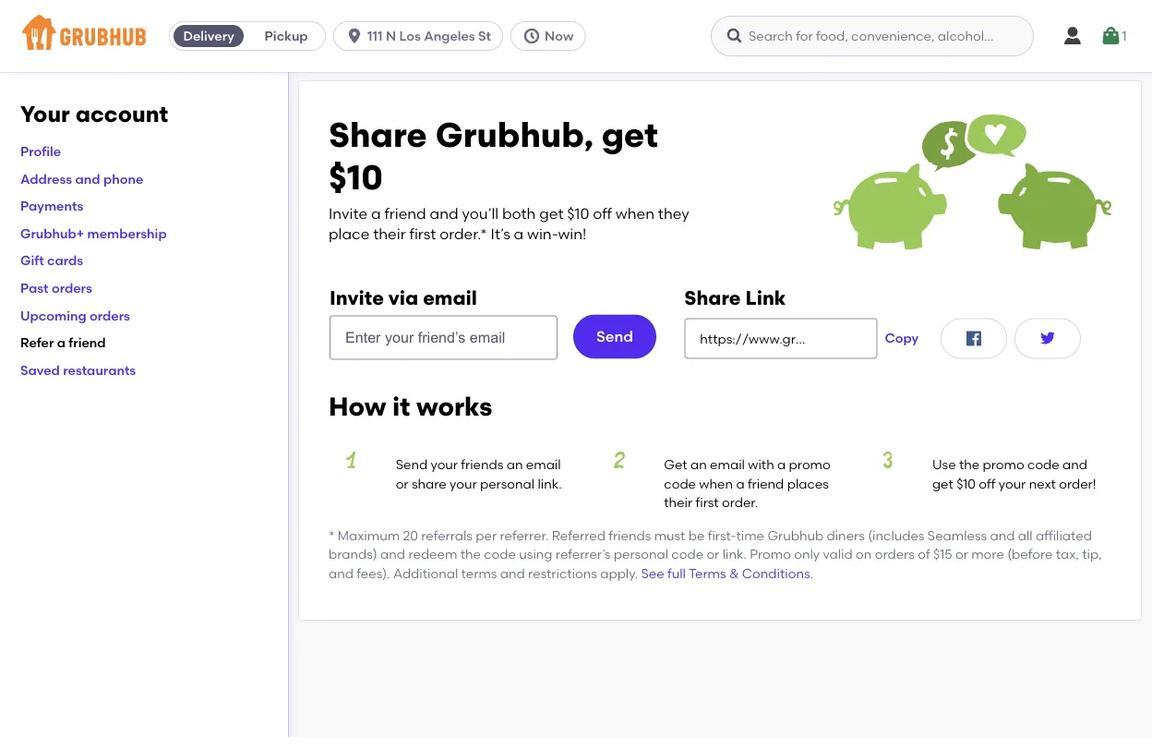 Task type: describe. For each thing, give the bounding box(es) containing it.
use the promo code and get $10 off your next order!
[[933, 457, 1097, 491]]

(includes
[[868, 528, 925, 543]]

get
[[664, 457, 688, 472]]

tip,
[[1083, 547, 1103, 562]]

cards
[[47, 253, 83, 268]]

apply.
[[601, 565, 638, 581]]

main navigation navigation
[[0, 0, 1153, 72]]

using
[[519, 547, 553, 562]]

first-
[[708, 528, 737, 543]]

email inside send your friends an email or share your personal link.
[[526, 457, 561, 472]]

grubhub,
[[436, 115, 594, 156]]

1 horizontal spatial or
[[707, 547, 720, 562]]

delivery button
[[170, 21, 248, 51]]

their inside get an email with a promo code when a friend places their first order.
[[664, 494, 693, 510]]

procee
[[1115, 599, 1153, 614]]

refer a friend link
[[20, 335, 106, 350]]

111
[[368, 28, 383, 44]]

111 n los angeles st
[[368, 28, 491, 44]]

saved restaurants
[[20, 362, 136, 378]]

restrictions
[[528, 565, 598, 581]]

tax,
[[1056, 547, 1080, 562]]

code inside use the promo code and get $10 off your next order!
[[1028, 457, 1060, 472]]

pickup button
[[248, 21, 325, 51]]

address
[[20, 171, 72, 186]]

111 n los angeles st button
[[334, 21, 511, 51]]

upcoming
[[20, 307, 87, 323]]

code inside get an email with a promo code when a friend places their first order.
[[664, 476, 696, 491]]

st
[[479, 28, 491, 44]]

terms
[[689, 565, 727, 581]]

only
[[795, 547, 820, 562]]

brands)
[[329, 547, 378, 562]]

an inside send your friends an email or share your personal link.
[[507, 457, 523, 472]]

on
[[856, 547, 872, 562]]

now button
[[511, 21, 593, 51]]

restaurants
[[63, 362, 136, 378]]

an inside get an email with a promo code when a friend places their first order.
[[691, 457, 707, 472]]

*
[[329, 528, 335, 543]]

order.
[[722, 494, 759, 510]]

0 horizontal spatial get
[[540, 204, 564, 222]]

terms
[[461, 565, 497, 581]]

and down brands) at the left of the page
[[329, 565, 354, 581]]

fees).
[[357, 565, 390, 581]]

affiliated
[[1036, 528, 1093, 543]]

share for grubhub,
[[329, 115, 427, 156]]

past orders
[[20, 280, 92, 296]]

send your friends an email or share your personal link.
[[396, 457, 562, 491]]

and inside use the promo code and get $10 off your next order!
[[1063, 457, 1088, 472]]

first inside get an email with a promo code when a friend places their first order.
[[696, 494, 719, 510]]

1 vertical spatial invite
[[330, 286, 384, 309]]

link. inside * maximum 20 referrals per referrer. referred friends must be first-time grubhub diners (includes seamless and all affiliated brands) and redeem the code using referrer's personal code or link. promo only valid on orders of $15 or more (before tax, tip, and fees). additional terms and restrictions apply.
[[723, 547, 747, 562]]

full
[[668, 565, 686, 581]]

code down "be"
[[672, 547, 704, 562]]

a up invite via email
[[371, 204, 381, 222]]

a right 'it's'
[[514, 225, 524, 243]]

step 1 image
[[329, 452, 374, 468]]

refer a friend
[[20, 335, 106, 350]]

both
[[502, 204, 536, 222]]

or inside send your friends an email or share your personal link.
[[396, 476, 409, 491]]

* maximum 20 referrals per referrer. referred friends must be first-time grubhub diners (includes seamless and all affiliated brands) and redeem the code using referrer's personal code or link. promo only valid on orders of $15 or more (before tax, tip, and fees). additional terms and restrictions apply.
[[329, 528, 1103, 581]]

payments
[[20, 198, 83, 214]]

and inside share grubhub, get $10 invite a friend and you'll both get $10 off when they place their first order.* it's a win-win!
[[430, 204, 459, 222]]

los
[[399, 28, 421, 44]]

when inside share grubhub, get $10 invite a friend and you'll both get $10 off when they place their first order.* it's a win-win!
[[616, 204, 655, 222]]

0 vertical spatial get
[[602, 115, 659, 156]]

must
[[655, 528, 686, 543]]

off inside use the promo code and get $10 off your next order!
[[979, 476, 996, 491]]

your up share
[[431, 457, 458, 472]]

a right refer
[[57, 335, 66, 350]]

invite via email
[[330, 286, 477, 309]]

profile
[[20, 143, 61, 159]]

link. inside send your friends an email or share your personal link.
[[538, 476, 562, 491]]

$15
[[934, 547, 953, 562]]

with
[[748, 457, 775, 472]]

procee button
[[1059, 590, 1153, 623]]

places
[[788, 476, 829, 491]]

when inside get an email with a promo code when a friend places their first order.
[[700, 476, 733, 491]]

svg image inside 1 button
[[1101, 25, 1123, 47]]

&
[[730, 565, 739, 581]]

(before
[[1008, 547, 1053, 562]]

how it works
[[329, 391, 493, 421]]

phone
[[103, 171, 143, 186]]

a right with
[[778, 457, 786, 472]]

1
[[1123, 28, 1127, 44]]

of
[[918, 547, 931, 562]]

0 horizontal spatial friend
[[69, 335, 106, 350]]

see full terms & conditions link
[[642, 565, 811, 581]]

your account
[[20, 101, 168, 127]]

now
[[545, 28, 574, 44]]

copy
[[885, 330, 919, 346]]

1 button
[[1101, 19, 1127, 53]]

and left all
[[991, 528, 1016, 543]]

promo
[[750, 547, 792, 562]]

gift cards link
[[20, 253, 83, 268]]

email for invite via email
[[423, 286, 477, 309]]

gift
[[20, 253, 44, 268]]

past orders link
[[20, 280, 92, 296]]

orders inside * maximum 20 referrals per referrer. referred friends must be first-time grubhub diners (includes seamless and all affiliated brands) and redeem the code using referrer's personal code or link. promo only valid on orders of $15 or more (before tax, tip, and fees). additional terms and restrictions apply.
[[875, 547, 915, 562]]

order.*
[[440, 225, 487, 243]]

profile link
[[20, 143, 61, 159]]



Task type: locate. For each thing, give the bounding box(es) containing it.
they
[[658, 204, 690, 222]]

0 horizontal spatial share
[[329, 115, 427, 156]]

step 2 image
[[597, 452, 642, 468]]

and
[[75, 171, 100, 186], [430, 204, 459, 222], [1063, 457, 1088, 472], [991, 528, 1016, 543], [381, 547, 406, 562], [329, 565, 354, 581], [500, 565, 525, 581]]

referrer.
[[500, 528, 549, 543]]

link. up the &
[[723, 547, 747, 562]]

1 horizontal spatial friends
[[609, 528, 651, 543]]

orders up refer a friend at the left
[[90, 307, 130, 323]]

more
[[972, 547, 1005, 562]]

orders up upcoming orders
[[52, 280, 92, 296]]

first left 'order.*'
[[410, 225, 436, 243]]

and down "using"
[[500, 565, 525, 581]]

membership
[[87, 225, 167, 241]]

win-
[[527, 225, 558, 243]]

2 horizontal spatial get
[[933, 476, 954, 491]]

an up referrer.
[[507, 457, 523, 472]]

share grubhub and save image
[[834, 111, 1112, 250]]

invite
[[329, 204, 368, 222], [330, 286, 384, 309]]

2 vertical spatial orders
[[875, 547, 915, 562]]

and up order!
[[1063, 457, 1088, 472]]

1 vertical spatial the
[[461, 547, 481, 562]]

$10 up win!
[[567, 204, 590, 222]]

friend down with
[[748, 476, 784, 491]]

grubhub
[[768, 528, 824, 543]]

1 promo from the left
[[789, 457, 831, 472]]

0 vertical spatial first
[[410, 225, 436, 243]]

email
[[423, 286, 477, 309], [526, 457, 561, 472], [710, 457, 745, 472]]

link
[[746, 286, 786, 309]]

first left "order."
[[696, 494, 719, 510]]

send
[[597, 327, 634, 345], [396, 457, 428, 472]]

share
[[412, 476, 447, 491]]

1 horizontal spatial the
[[960, 457, 980, 472]]

1 vertical spatial first
[[696, 494, 719, 510]]

step 3 image
[[866, 452, 911, 468]]

0 horizontal spatial $10
[[329, 157, 383, 198]]

2 horizontal spatial email
[[710, 457, 745, 472]]

0 vertical spatial orders
[[52, 280, 92, 296]]

orders for upcoming orders
[[90, 307, 130, 323]]

friends inside * maximum 20 referrals per referrer. referred friends must be first-time grubhub diners (includes seamless and all affiliated brands) and redeem the code using referrer's personal code or link. promo only valid on orders of $15 or more (before tax, tip, and fees). additional terms and restrictions apply.
[[609, 528, 651, 543]]

personal
[[480, 476, 535, 491], [614, 547, 669, 562]]

1 vertical spatial their
[[664, 494, 693, 510]]

2 promo from the left
[[983, 457, 1025, 472]]

send button
[[574, 314, 657, 359]]

or right '$15'
[[956, 547, 969, 562]]

code up next
[[1028, 457, 1060, 472]]

your left next
[[999, 476, 1026, 491]]

their up must
[[664, 494, 693, 510]]

1 horizontal spatial an
[[691, 457, 707, 472]]

0 vertical spatial when
[[616, 204, 655, 222]]

personal inside send your friends an email or share your personal link.
[[480, 476, 535, 491]]

Search for food, convenience, alcohol... search field
[[711, 16, 1035, 56]]

20
[[403, 528, 418, 543]]

0 vertical spatial friend
[[385, 204, 426, 222]]

1 svg image from the left
[[1062, 25, 1084, 47]]

address and phone link
[[20, 171, 143, 186]]

redeem
[[409, 547, 458, 562]]

or left share
[[396, 476, 409, 491]]

place
[[329, 225, 370, 243]]

svg image
[[1062, 25, 1084, 47], [1101, 25, 1123, 47]]

you'll
[[462, 204, 499, 222]]

past
[[20, 280, 49, 296]]

$10 inside use the promo code and get $10 off your next order!
[[957, 476, 976, 491]]

address and phone
[[20, 171, 143, 186]]

all
[[1019, 528, 1033, 543]]

your
[[20, 101, 70, 127]]

1 horizontal spatial share
[[685, 286, 741, 309]]

promo inside use the promo code and get $10 off your next order!
[[983, 457, 1025, 472]]

2 an from the left
[[691, 457, 707, 472]]

next
[[1030, 476, 1057, 491]]

share inside share grubhub, get $10 invite a friend and you'll both get $10 off when they place their first order.* it's a win-win!
[[329, 115, 427, 156]]

0 horizontal spatial personal
[[480, 476, 535, 491]]

get up win-
[[540, 204, 564, 222]]

a up "order."
[[737, 476, 745, 491]]

1 horizontal spatial friend
[[385, 204, 426, 222]]

your right share
[[450, 476, 477, 491]]

angeles
[[424, 28, 475, 44]]

1 vertical spatial send
[[396, 457, 428, 472]]

0 vertical spatial the
[[960, 457, 980, 472]]

1 horizontal spatial send
[[597, 327, 634, 345]]

and down 20
[[381, 547, 406, 562]]

seamless
[[928, 528, 988, 543]]

email inside get an email with a promo code when a friend places their first order.
[[710, 457, 745, 472]]

0 vertical spatial invite
[[329, 204, 368, 222]]

their right place
[[373, 225, 406, 243]]

get inside use the promo code and get $10 off your next order!
[[933, 476, 954, 491]]

$10 up place
[[329, 157, 383, 198]]

send for send your friends an email or share your personal link.
[[396, 457, 428, 472]]

referrer's
[[556, 547, 611, 562]]

personal inside * maximum 20 referrals per referrer. referred friends must be first-time grubhub diners (includes seamless and all affiliated brands) and redeem the code using referrer's personal code or link. promo only valid on orders of $15 or more (before tax, tip, and fees). additional terms and restrictions apply.
[[614, 547, 669, 562]]

None text field
[[685, 318, 878, 359]]

email left with
[[710, 457, 745, 472]]

copy button
[[878, 318, 927, 359]]

payments link
[[20, 198, 83, 214]]

the inside * maximum 20 referrals per referrer. referred friends must be first-time grubhub diners (includes seamless and all affiliated brands) and redeem the code using referrer's personal code or link. promo only valid on orders of $15 or more (before tax, tip, and fees). additional terms and restrictions apply.
[[461, 547, 481, 562]]

saved restaurants link
[[20, 362, 136, 378]]

friends inside send your friends an email or share your personal link.
[[461, 457, 504, 472]]

via
[[389, 286, 419, 309]]

additional
[[393, 565, 458, 581]]

1 an from the left
[[507, 457, 523, 472]]

2 horizontal spatial or
[[956, 547, 969, 562]]

when up "order."
[[700, 476, 733, 491]]

or
[[396, 476, 409, 491], [707, 547, 720, 562], [956, 547, 969, 562]]

promo
[[789, 457, 831, 472], [983, 457, 1025, 472]]

a
[[371, 204, 381, 222], [514, 225, 524, 243], [57, 335, 66, 350], [778, 457, 786, 472], [737, 476, 745, 491]]

promo right use
[[983, 457, 1025, 472]]

0 horizontal spatial the
[[461, 547, 481, 562]]

1 vertical spatial when
[[700, 476, 733, 491]]

svg image inside now button
[[523, 27, 541, 45]]

0 vertical spatial send
[[597, 327, 634, 345]]

upcoming orders
[[20, 307, 130, 323]]

see
[[642, 565, 665, 581]]

1 horizontal spatial promo
[[983, 457, 1025, 472]]

1 vertical spatial friend
[[69, 335, 106, 350]]

promo up places
[[789, 457, 831, 472]]

1 vertical spatial share
[[685, 286, 741, 309]]

0 horizontal spatial link.
[[538, 476, 562, 491]]

0 horizontal spatial an
[[507, 457, 523, 472]]

friend up saved restaurants
[[69, 335, 106, 350]]

Enter your friend's email email field
[[330, 315, 558, 360]]

0 horizontal spatial or
[[396, 476, 409, 491]]

1 horizontal spatial link.
[[723, 547, 747, 562]]

friend inside get an email with a promo code when a friend places their first order.
[[748, 476, 784, 491]]

promo inside get an email with a promo code when a friend places their first order.
[[789, 457, 831, 472]]

friend left the you'll
[[385, 204, 426, 222]]

share for link
[[685, 286, 741, 309]]

1 vertical spatial orders
[[90, 307, 130, 323]]

1 horizontal spatial when
[[700, 476, 733, 491]]

1 vertical spatial personal
[[614, 547, 669, 562]]

1 horizontal spatial $10
[[567, 204, 590, 222]]

off left next
[[979, 476, 996, 491]]

2 vertical spatial get
[[933, 476, 954, 491]]

1 horizontal spatial first
[[696, 494, 719, 510]]

off inside share grubhub, get $10 invite a friend and you'll both get $10 off when they place their first order.* it's a win-win!
[[593, 204, 612, 222]]

off left they
[[593, 204, 612, 222]]

1 vertical spatial get
[[540, 204, 564, 222]]

svg image
[[346, 27, 364, 45], [523, 27, 541, 45], [726, 27, 744, 45], [964, 327, 986, 349], [1037, 327, 1060, 349]]

n
[[386, 28, 396, 44]]

1 vertical spatial friends
[[609, 528, 651, 543]]

share link
[[685, 286, 786, 309]]

0 horizontal spatial friends
[[461, 457, 504, 472]]

0 horizontal spatial svg image
[[1062, 25, 1084, 47]]

0 vertical spatial link.
[[538, 476, 562, 491]]

it
[[393, 391, 411, 421]]

email for get an email with a promo code when a friend places their first order.
[[710, 457, 745, 472]]

0 vertical spatial their
[[373, 225, 406, 243]]

1 horizontal spatial get
[[602, 115, 659, 156]]

svg image inside 111 n los angeles st button
[[346, 27, 364, 45]]

send inside send button
[[597, 327, 634, 345]]

2 vertical spatial $10
[[957, 476, 976, 491]]

2 horizontal spatial friend
[[748, 476, 784, 491]]

win!
[[558, 225, 587, 243]]

invite left via
[[330, 286, 384, 309]]

0 vertical spatial friends
[[461, 457, 504, 472]]

works
[[417, 391, 493, 421]]

0 vertical spatial off
[[593, 204, 612, 222]]

grubhub+
[[20, 225, 84, 241]]

link.
[[538, 476, 562, 491], [723, 547, 747, 562]]

friend inside share grubhub, get $10 invite a friend and you'll both get $10 off when they place their first order.* it's a win-win!
[[385, 204, 426, 222]]

get up they
[[602, 115, 659, 156]]

code down get in the right of the page
[[664, 476, 696, 491]]

account
[[75, 101, 168, 127]]

0 horizontal spatial promo
[[789, 457, 831, 472]]

pickup
[[265, 28, 308, 44]]

maximum
[[338, 528, 400, 543]]

2 horizontal spatial $10
[[957, 476, 976, 491]]

code down per
[[484, 547, 516, 562]]

friends up apply.
[[609, 528, 651, 543]]

0 vertical spatial $10
[[329, 157, 383, 198]]

1 horizontal spatial personal
[[614, 547, 669, 562]]

friends
[[461, 457, 504, 472], [609, 528, 651, 543]]

email up enter your friend's email email field
[[423, 286, 477, 309]]

share grubhub, get $10 invite a friend and you'll both get $10 off when they place their first order.* it's a win-win!
[[329, 115, 690, 243]]

how
[[329, 391, 386, 421]]

orders for past orders
[[52, 280, 92, 296]]

and left phone
[[75, 171, 100, 186]]

friend
[[385, 204, 426, 222], [69, 335, 106, 350], [748, 476, 784, 491]]

0 horizontal spatial off
[[593, 204, 612, 222]]

see full terms & conditions .
[[642, 565, 814, 581]]

delivery
[[183, 28, 234, 44]]

and up 'order.*'
[[430, 204, 459, 222]]

an right get in the right of the page
[[691, 457, 707, 472]]

0 horizontal spatial email
[[423, 286, 477, 309]]

1 horizontal spatial svg image
[[1101, 25, 1123, 47]]

their inside share grubhub, get $10 invite a friend and you'll both get $10 off when they place their first order.* it's a win-win!
[[373, 225, 406, 243]]

2 vertical spatial friend
[[748, 476, 784, 491]]

0 vertical spatial personal
[[480, 476, 535, 491]]

1 vertical spatial $10
[[567, 204, 590, 222]]

refer
[[20, 335, 54, 350]]

the inside use the promo code and get $10 off your next order!
[[960, 457, 980, 472]]

be
[[689, 528, 705, 543]]

invite inside share grubhub, get $10 invite a friend and you'll both get $10 off when they place their first order.* it's a win-win!
[[329, 204, 368, 222]]

grubhub+ membership
[[20, 225, 167, 241]]

0 vertical spatial share
[[329, 115, 427, 156]]

orders down (includes
[[875, 547, 915, 562]]

invite up place
[[329, 204, 368, 222]]

the up the terms
[[461, 547, 481, 562]]

referrals
[[421, 528, 473, 543]]

friends down works
[[461, 457, 504, 472]]

personal up referrer.
[[480, 476, 535, 491]]

per
[[476, 528, 497, 543]]

when left they
[[616, 204, 655, 222]]

1 horizontal spatial email
[[526, 457, 561, 472]]

1 vertical spatial off
[[979, 476, 996, 491]]

time
[[737, 528, 765, 543]]

1 vertical spatial link.
[[723, 547, 747, 562]]

0 horizontal spatial first
[[410, 225, 436, 243]]

upcoming orders link
[[20, 307, 130, 323]]

saved
[[20, 362, 60, 378]]

get down use
[[933, 476, 954, 491]]

$10
[[329, 157, 383, 198], [567, 204, 590, 222], [957, 476, 976, 491]]

send for send
[[597, 327, 634, 345]]

or up terms
[[707, 547, 720, 562]]

off
[[593, 204, 612, 222], [979, 476, 996, 491]]

link. up referrer.
[[538, 476, 562, 491]]

1 horizontal spatial off
[[979, 476, 996, 491]]

$10 up seamless
[[957, 476, 976, 491]]

send inside send your friends an email or share your personal link.
[[396, 457, 428, 472]]

1 horizontal spatial their
[[664, 494, 693, 510]]

your
[[431, 457, 458, 472], [450, 476, 477, 491], [999, 476, 1026, 491]]

personal up see
[[614, 547, 669, 562]]

email up referrer.
[[526, 457, 561, 472]]

your inside use the promo code and get $10 off your next order!
[[999, 476, 1026, 491]]

valid
[[823, 547, 853, 562]]

0 horizontal spatial send
[[396, 457, 428, 472]]

orders
[[52, 280, 92, 296], [90, 307, 130, 323], [875, 547, 915, 562]]

0 horizontal spatial their
[[373, 225, 406, 243]]

it's
[[491, 225, 511, 243]]

0 horizontal spatial when
[[616, 204, 655, 222]]

the right use
[[960, 457, 980, 472]]

first inside share grubhub, get $10 invite a friend and you'll both get $10 off when they place their first order.* it's a win-win!
[[410, 225, 436, 243]]

2 svg image from the left
[[1101, 25, 1123, 47]]



Task type: vqa. For each thing, say whether or not it's contained in the screenshot.
like inside the The Make It Extra Select As Many As You'D Like (Optional)
no



